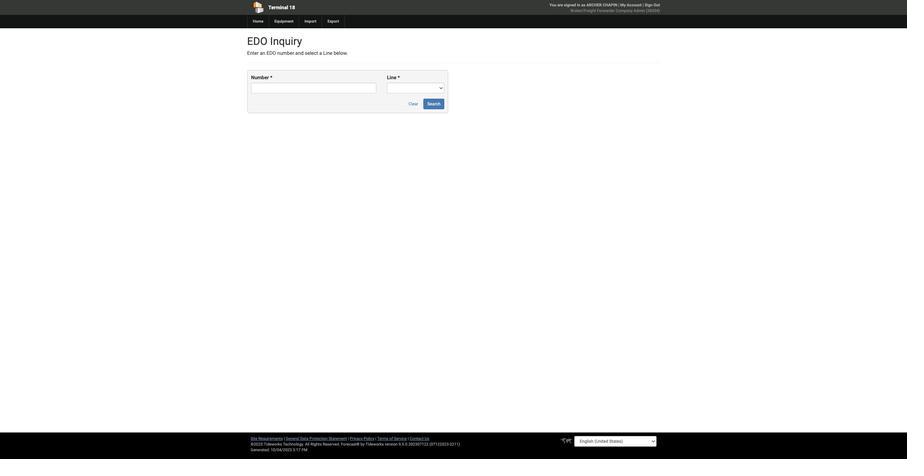 Task type: locate. For each thing, give the bounding box(es) containing it.
signed
[[564, 3, 576, 7]]

10/04/2023
[[271, 449, 292, 453]]

clear button
[[405, 99, 422, 110]]

| left my
[[618, 3, 619, 7]]

edo up the enter at the top left of the page
[[247, 35, 267, 47]]

number
[[251, 75, 269, 81]]

edo
[[247, 35, 267, 47], [267, 50, 276, 56]]

site requirements link
[[251, 437, 283, 442]]

edo right an
[[267, 50, 276, 56]]

statement
[[329, 437, 347, 442]]

clear
[[409, 102, 418, 107]]

us
[[425, 437, 429, 442]]

0 horizontal spatial line
[[323, 50, 332, 56]]

| up 9.5.0.202307122
[[408, 437, 409, 442]]

1 * from the left
[[270, 75, 272, 81]]

line
[[323, 50, 332, 56], [387, 75, 396, 81]]

data
[[300, 437, 309, 442]]

edo inquiry enter an edo number and select a line below.
[[247, 35, 348, 56]]

1 vertical spatial edo
[[267, 50, 276, 56]]

home
[[253, 19, 263, 24]]

search
[[427, 102, 440, 107]]

all
[[305, 443, 310, 448]]

terminal
[[268, 5, 288, 10]]

forecast®
[[341, 443, 360, 448]]

1 horizontal spatial line
[[387, 75, 396, 81]]

1 horizontal spatial *
[[398, 75, 400, 81]]

privacy
[[350, 437, 363, 442]]

you are signed in as archer chapin | my account | sign out broker/freight forwarder company admin (58204)
[[550, 3, 660, 13]]

(58204)
[[646, 9, 660, 13]]

archer
[[586, 3, 602, 7]]

0 vertical spatial line
[[323, 50, 332, 56]]

* for line *
[[398, 75, 400, 81]]

and
[[295, 50, 304, 56]]

enter
[[247, 50, 259, 56]]

line inside edo inquiry enter an edo number and select a line below.
[[323, 50, 332, 56]]

admin
[[634, 9, 645, 13]]

18
[[289, 5, 295, 10]]

general
[[286, 437, 299, 442]]

terminal 18
[[268, 5, 295, 10]]

my
[[620, 3, 626, 7]]

* for number *
[[270, 75, 272, 81]]

terminal 18 link
[[247, 0, 413, 15]]

select
[[305, 50, 318, 56]]

a
[[319, 50, 322, 56]]

equipment
[[274, 19, 294, 24]]

2 * from the left
[[398, 75, 400, 81]]

privacy policy link
[[350, 437, 374, 442]]

*
[[270, 75, 272, 81], [398, 75, 400, 81]]

tideworks
[[366, 443, 384, 448]]

0 horizontal spatial *
[[270, 75, 272, 81]]

sign
[[645, 3, 653, 7]]

search button
[[423, 99, 444, 110]]

site requirements | general data protection statement | privacy policy | terms of service | contact us ©2023 tideworks technology. all rights reserved. forecast® by tideworks version 9.5.0.202307122 (07122023-2211) generated: 10/04/2023 3:17 pm
[[251, 437, 460, 453]]

by
[[361, 443, 365, 448]]

forwarder
[[597, 9, 615, 13]]

|
[[618, 3, 619, 7], [643, 3, 644, 7], [284, 437, 285, 442], [348, 437, 349, 442], [375, 437, 376, 442], [408, 437, 409, 442]]

| left the general
[[284, 437, 285, 442]]

contact
[[410, 437, 424, 442]]

Number * text field
[[251, 83, 376, 94]]

reserved.
[[323, 443, 340, 448]]

below.
[[334, 50, 348, 56]]

broker/freight
[[571, 9, 596, 13]]



Task type: vqa. For each thing, say whether or not it's contained in the screenshot.
Terms of Service Link
yes



Task type: describe. For each thing, give the bounding box(es) containing it.
©2023 tideworks
[[251, 443, 282, 448]]

0 vertical spatial edo
[[247, 35, 267, 47]]

as
[[581, 3, 585, 7]]

terms
[[377, 437, 388, 442]]

chapin
[[603, 3, 617, 7]]

2211)
[[450, 443, 460, 448]]

requirements
[[258, 437, 283, 442]]

| up forecast®
[[348, 437, 349, 442]]

an
[[260, 50, 265, 56]]

policy
[[364, 437, 374, 442]]

export link
[[322, 15, 344, 28]]

out
[[654, 3, 660, 7]]

my account link
[[620, 3, 642, 7]]

| left "sign"
[[643, 3, 644, 7]]

3:17
[[293, 449, 301, 453]]

export
[[327, 19, 339, 24]]

inquiry
[[270, 35, 302, 47]]

9.5.0.202307122
[[399, 443, 429, 448]]

site
[[251, 437, 257, 442]]

equipment link
[[269, 15, 299, 28]]

technology.
[[283, 443, 304, 448]]

pm
[[302, 449, 307, 453]]

general data protection statement link
[[286, 437, 347, 442]]

rights
[[311, 443, 322, 448]]

company
[[616, 9, 633, 13]]

you
[[550, 3, 556, 7]]

import link
[[299, 15, 322, 28]]

number *
[[251, 75, 272, 81]]

(07122023-
[[429, 443, 450, 448]]

of
[[389, 437, 393, 442]]

number
[[277, 50, 294, 56]]

import
[[305, 19, 316, 24]]

service
[[394, 437, 407, 442]]

contact us link
[[410, 437, 429, 442]]

sign out link
[[645, 3, 660, 7]]

version
[[385, 443, 398, 448]]

in
[[577, 3, 580, 7]]

generated:
[[251, 449, 270, 453]]

account
[[627, 3, 642, 7]]

are
[[557, 3, 563, 7]]

1 vertical spatial line
[[387, 75, 396, 81]]

protection
[[309, 437, 328, 442]]

line *
[[387, 75, 400, 81]]

home link
[[247, 15, 269, 28]]

terms of service link
[[377, 437, 407, 442]]

| up tideworks
[[375, 437, 376, 442]]



